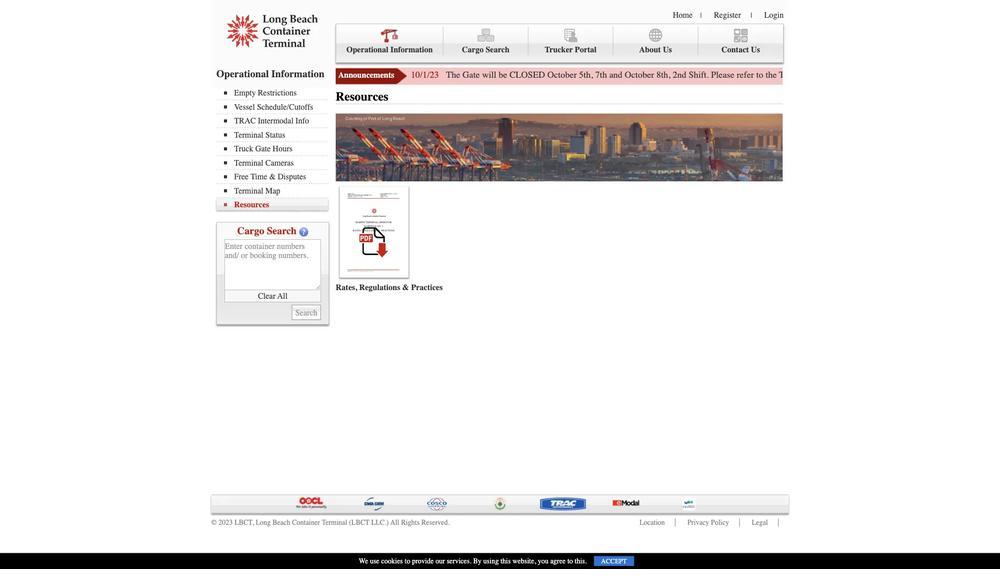 Task type: vqa. For each thing, say whether or not it's contained in the screenshot.
details
yes



Task type: locate. For each thing, give the bounding box(es) containing it.
llc.)
[[372, 519, 389, 527]]

will
[[482, 70, 497, 80]]

closed
[[510, 70, 546, 80]]

us
[[663, 45, 672, 54], [752, 45, 761, 54]]

shift.
[[689, 70, 709, 80]]

gate down status
[[256, 144, 271, 154]]

7th
[[596, 70, 608, 80]]

cargo search down resources link
[[237, 225, 297, 237]]

information up restrictions
[[272, 68, 325, 80]]

search up be
[[486, 45, 510, 54]]

search down resources link
[[267, 225, 297, 237]]

you
[[538, 557, 549, 565]]

(lbct
[[349, 519, 370, 527]]

1 vertical spatial all
[[391, 519, 400, 527]]

use
[[370, 557, 380, 565]]

1 vertical spatial truck
[[234, 144, 253, 154]]

Enter container numbers and/ or booking numbers.  text field
[[225, 239, 321, 290]]

free time & disputes link
[[224, 172, 328, 181]]

resources down announcements
[[336, 90, 389, 104]]

cameras
[[266, 158, 294, 167]]

to
[[757, 70, 764, 80], [405, 557, 411, 565], [568, 557, 573, 565]]

1 us from the left
[[663, 45, 672, 54]]

2 us from the left
[[752, 45, 761, 54]]

1 for from the left
[[885, 70, 895, 80]]

0 vertical spatial cargo
[[462, 45, 484, 54]]

1 horizontal spatial truck
[[780, 70, 801, 80]]

all right 'clear'
[[278, 291, 288, 301]]

vessel
[[234, 102, 255, 112]]

time
[[251, 172, 268, 181]]

| right "home"
[[701, 11, 702, 19]]

1 vertical spatial search
[[267, 225, 297, 237]]

terminal down free at the top left
[[234, 186, 264, 195]]

for right details
[[969, 70, 979, 80]]

10/1/23 the gate will be closed october 5th, 7th and october 8th, 2nd shift. please refer to the truck gate hours web page for further gate details for the w
[[411, 70, 1001, 80]]

0 horizontal spatial cargo search
[[237, 225, 297, 237]]

operational information inside 'operational information' link
[[347, 45, 433, 54]]

operational
[[347, 45, 389, 54], [217, 68, 269, 80]]

container
[[292, 519, 320, 527]]

operational up empty
[[217, 68, 269, 80]]

1 horizontal spatial the
[[982, 70, 993, 80]]

0 horizontal spatial operational
[[217, 68, 269, 80]]

terminal down trac
[[234, 130, 264, 140]]

1 vertical spatial cargo search
[[237, 225, 297, 237]]

truck right refer
[[780, 70, 801, 80]]

0 horizontal spatial gate
[[256, 144, 271, 154]]

0 horizontal spatial &
[[270, 172, 276, 181]]

1 horizontal spatial operational information
[[347, 45, 433, 54]]

operational information up announcements
[[347, 45, 433, 54]]

1 vertical spatial operational information
[[217, 68, 325, 80]]

0 horizontal spatial resources
[[234, 200, 269, 209]]

1 horizontal spatial |
[[751, 11, 753, 19]]

0 horizontal spatial october
[[548, 70, 577, 80]]

0 horizontal spatial cargo
[[237, 225, 265, 237]]

resources
[[336, 90, 389, 104], [234, 200, 269, 209]]

1 the from the left
[[766, 70, 778, 80]]

operational information
[[347, 45, 433, 54], [217, 68, 325, 80]]

map
[[266, 186, 281, 195]]

this.
[[575, 557, 587, 565]]

truck
[[780, 70, 801, 80], [234, 144, 253, 154]]

us inside about us link
[[663, 45, 672, 54]]

0 vertical spatial cargo search
[[462, 45, 510, 54]]

1 horizontal spatial search
[[486, 45, 510, 54]]

us inside contact us link
[[752, 45, 761, 54]]

operational information link
[[337, 27, 444, 55]]

menu bar
[[336, 24, 784, 63], [217, 87, 333, 212]]

0 horizontal spatial search
[[267, 225, 297, 237]]

terminal up free at the top left
[[234, 158, 264, 167]]

gate left web
[[803, 70, 821, 80]]

2 the from the left
[[982, 70, 993, 80]]

the
[[766, 70, 778, 80], [982, 70, 993, 80]]

restrictions
[[258, 88, 297, 98]]

0 vertical spatial all
[[278, 291, 288, 301]]

to right refer
[[757, 70, 764, 80]]

october left 5th,
[[548, 70, 577, 80]]

0 horizontal spatial menu bar
[[217, 87, 333, 212]]

0 vertical spatial menu bar
[[336, 24, 784, 63]]

©
[[211, 519, 217, 527]]

1 horizontal spatial october
[[625, 70, 655, 80]]

by
[[474, 557, 482, 565]]

1 horizontal spatial menu bar
[[336, 24, 784, 63]]

information up "10/1/23"
[[391, 45, 433, 54]]

terminal
[[234, 130, 264, 140], [234, 158, 264, 167], [234, 186, 264, 195], [322, 519, 348, 527]]

0 horizontal spatial hours
[[273, 144, 293, 154]]

1 vertical spatial resources
[[234, 200, 269, 209]]

|
[[701, 11, 702, 19], [751, 11, 753, 19]]

1 horizontal spatial &
[[403, 283, 409, 292]]

1 horizontal spatial to
[[568, 557, 573, 565]]

1 vertical spatial &
[[403, 283, 409, 292]]

1 vertical spatial menu bar
[[217, 87, 333, 212]]

the
[[446, 70, 461, 80]]

hours
[[823, 70, 845, 80], [273, 144, 293, 154]]

agree
[[551, 557, 566, 565]]

10/1/23
[[411, 70, 439, 80]]

to left this.
[[568, 557, 573, 565]]

october right 'and'
[[625, 70, 655, 80]]

& left practices
[[403, 283, 409, 292]]

0 vertical spatial truck
[[780, 70, 801, 80]]

hours left web
[[823, 70, 845, 80]]

gate inside "empty restrictions vessel schedule/cutoffs trac intermodal info terminal status truck gate hours terminal cameras free time & disputes terminal map resources"
[[256, 144, 271, 154]]

truck down trac
[[234, 144, 253, 154]]

us right about
[[663, 45, 672, 54]]

1 horizontal spatial operational
[[347, 45, 389, 54]]

cookies
[[382, 557, 403, 565]]

to left provide
[[405, 557, 411, 565]]

please
[[712, 70, 735, 80]]

1 horizontal spatial all
[[391, 519, 400, 527]]

0 horizontal spatial truck
[[234, 144, 253, 154]]

the right refer
[[766, 70, 778, 80]]

0 horizontal spatial all
[[278, 291, 288, 301]]

all
[[278, 291, 288, 301], [391, 519, 400, 527]]

cargo down resources link
[[237, 225, 265, 237]]

gate right the
[[463, 70, 480, 80]]

terminal cameras link
[[224, 158, 328, 167]]

website,
[[513, 557, 536, 565]]

0 horizontal spatial us
[[663, 45, 672, 54]]

the left w
[[982, 70, 993, 80]]

& right time
[[270, 172, 276, 181]]

for right page
[[885, 70, 895, 80]]

0 vertical spatial information
[[391, 45, 433, 54]]

october
[[548, 70, 577, 80], [625, 70, 655, 80]]

0 vertical spatial search
[[486, 45, 510, 54]]

1 horizontal spatial us
[[752, 45, 761, 54]]

0 horizontal spatial |
[[701, 11, 702, 19]]

0 horizontal spatial information
[[272, 68, 325, 80]]

| left login
[[751, 11, 753, 19]]

status
[[266, 130, 285, 140]]

&
[[270, 172, 276, 181], [403, 283, 409, 292]]

1 vertical spatial hours
[[273, 144, 293, 154]]

policy
[[712, 519, 730, 527]]

cargo
[[462, 45, 484, 54], [237, 225, 265, 237]]

1 horizontal spatial cargo search
[[462, 45, 510, 54]]

cargo search inside cargo search link
[[462, 45, 510, 54]]

1 horizontal spatial for
[[969, 70, 979, 80]]

empty
[[234, 88, 256, 98]]

cargo up will
[[462, 45, 484, 54]]

empty restrictions vessel schedule/cutoffs trac intermodal info terminal status truck gate hours terminal cameras free time & disputes terminal map resources
[[234, 88, 313, 209]]

menu bar containing operational information
[[336, 24, 784, 63]]

resources inside "empty restrictions vessel schedule/cutoffs trac intermodal info terminal status truck gate hours terminal cameras free time & disputes terminal map resources"
[[234, 200, 269, 209]]

about
[[640, 45, 661, 54]]

for
[[885, 70, 895, 80], [969, 70, 979, 80]]

0 vertical spatial &
[[270, 172, 276, 181]]

1 horizontal spatial resources
[[336, 90, 389, 104]]

services.
[[447, 557, 472, 565]]

operational up announcements
[[347, 45, 389, 54]]

hours up cameras
[[273, 144, 293, 154]]

rates, regulations & practices
[[336, 283, 443, 292]]

search
[[486, 45, 510, 54], [267, 225, 297, 237]]

1 vertical spatial cargo
[[237, 225, 265, 237]]

1 horizontal spatial hours
[[823, 70, 845, 80]]

about us
[[640, 45, 672, 54]]

cargo search up will
[[462, 45, 510, 54]]

operational information up 'empty restrictions' link
[[217, 68, 325, 80]]

location
[[640, 519, 665, 527]]

gate
[[463, 70, 480, 80], [803, 70, 821, 80], [256, 144, 271, 154]]

None submit
[[292, 305, 321, 320]]

0 vertical spatial operational information
[[347, 45, 433, 54]]

0 horizontal spatial for
[[885, 70, 895, 80]]

page
[[865, 70, 882, 80]]

privacy
[[688, 519, 710, 527]]

1 | from the left
[[701, 11, 702, 19]]

resources down map
[[234, 200, 269, 209]]

0 horizontal spatial the
[[766, 70, 778, 80]]

login link
[[765, 10, 784, 20]]

all right llc.)
[[391, 519, 400, 527]]

us right contact
[[752, 45, 761, 54]]

trac intermodal info link
[[224, 116, 328, 126]]

1 vertical spatial information
[[272, 68, 325, 80]]



Task type: describe. For each thing, give the bounding box(es) containing it.
contact
[[722, 45, 750, 54]]

regulations
[[359, 283, 401, 292]]

© 2023 lbct, long beach container terminal (lbct llc.) all rights reserved.
[[211, 519, 450, 527]]

2 for from the left
[[969, 70, 979, 80]]

8th,
[[657, 70, 671, 80]]

2 | from the left
[[751, 11, 753, 19]]

we
[[359, 557, 368, 565]]

trucker
[[545, 45, 573, 54]]

provide
[[412, 557, 434, 565]]

privacy policy
[[688, 519, 730, 527]]

1 horizontal spatial information
[[391, 45, 433, 54]]

login
[[765, 10, 784, 20]]

2 horizontal spatial to
[[757, 70, 764, 80]]

schedule/cutoffs
[[257, 102, 313, 112]]

us for contact us
[[752, 45, 761, 54]]

terminal left "(lbct" at the left of the page
[[322, 519, 348, 527]]

truck inside "empty restrictions vessel schedule/cutoffs trac intermodal info terminal status truck gate hours terminal cameras free time & disputes terminal map resources"
[[234, 144, 253, 154]]

1 october from the left
[[548, 70, 577, 80]]

details
[[942, 70, 966, 80]]

lbct,
[[235, 519, 254, 527]]

contact us link
[[699, 27, 784, 55]]

empty restrictions link
[[224, 88, 328, 98]]

0 horizontal spatial operational information
[[217, 68, 325, 80]]

w
[[995, 70, 1001, 80]]

gate
[[925, 70, 940, 80]]

0 vertical spatial operational
[[347, 45, 389, 54]]

intermodal
[[258, 116, 294, 126]]

resources link
[[224, 200, 328, 209]]

announcements
[[339, 70, 395, 80]]

further
[[898, 70, 923, 80]]

terminal map link
[[224, 186, 328, 195]]

5th,
[[580, 70, 594, 80]]

be
[[499, 70, 508, 80]]

1 horizontal spatial gate
[[463, 70, 480, 80]]

location link
[[640, 519, 665, 527]]

2 horizontal spatial gate
[[803, 70, 821, 80]]

our
[[436, 557, 445, 565]]

trucker portal link
[[529, 27, 614, 55]]

register
[[715, 10, 742, 20]]

menu bar containing empty restrictions
[[217, 87, 333, 212]]

search inside menu bar
[[486, 45, 510, 54]]

legal
[[752, 519, 769, 527]]

0 vertical spatial resources
[[336, 90, 389, 104]]

long
[[256, 519, 271, 527]]

web
[[848, 70, 863, 80]]

rates,
[[336, 283, 357, 292]]

legal link
[[752, 519, 769, 527]]

truck gate hours link
[[224, 144, 328, 154]]

clear
[[258, 291, 276, 301]]

reserved.
[[422, 519, 450, 527]]

& inside "empty restrictions vessel schedule/cutoffs trac intermodal info terminal status truck gate hours terminal cameras free time & disputes terminal map resources"
[[270, 172, 276, 181]]

0 vertical spatial hours
[[823, 70, 845, 80]]

about us link
[[614, 27, 699, 55]]

vessel schedule/cutoffs link
[[224, 102, 328, 112]]

terminal status link
[[224, 130, 328, 140]]

cargo search link
[[444, 27, 529, 55]]

refer
[[737, 70, 755, 80]]

practices
[[411, 283, 443, 292]]

trucker portal
[[545, 45, 597, 54]]

rates, regulations & practices link
[[336, 283, 443, 292]]

portal
[[575, 45, 597, 54]]

all inside button
[[278, 291, 288, 301]]

2023
[[219, 519, 233, 527]]

trac
[[234, 116, 256, 126]]

2 october from the left
[[625, 70, 655, 80]]

we use cookies to provide our services. by using this website, you agree to this.
[[359, 557, 587, 565]]

contact us
[[722, 45, 761, 54]]

privacy policy link
[[688, 519, 730, 527]]

accept
[[602, 557, 627, 565]]

beach
[[273, 519, 290, 527]]

info
[[296, 116, 309, 126]]

free
[[234, 172, 249, 181]]

register link
[[715, 10, 742, 20]]

clear all button
[[225, 290, 321, 302]]

disputes
[[278, 172, 306, 181]]

accept button
[[594, 556, 635, 566]]

us for about us
[[663, 45, 672, 54]]

home link
[[673, 10, 693, 20]]

2nd
[[673, 70, 687, 80]]

home
[[673, 10, 693, 20]]

and
[[610, 70, 623, 80]]

hours inside "empty restrictions vessel schedule/cutoffs trac intermodal info terminal status truck gate hours terminal cameras free time & disputes terminal map resources"
[[273, 144, 293, 154]]

rights
[[401, 519, 420, 527]]

1 horizontal spatial cargo
[[462, 45, 484, 54]]

using
[[484, 557, 499, 565]]

1 vertical spatial operational
[[217, 68, 269, 80]]

this
[[501, 557, 511, 565]]

clear all
[[258, 291, 288, 301]]

0 horizontal spatial to
[[405, 557, 411, 565]]



